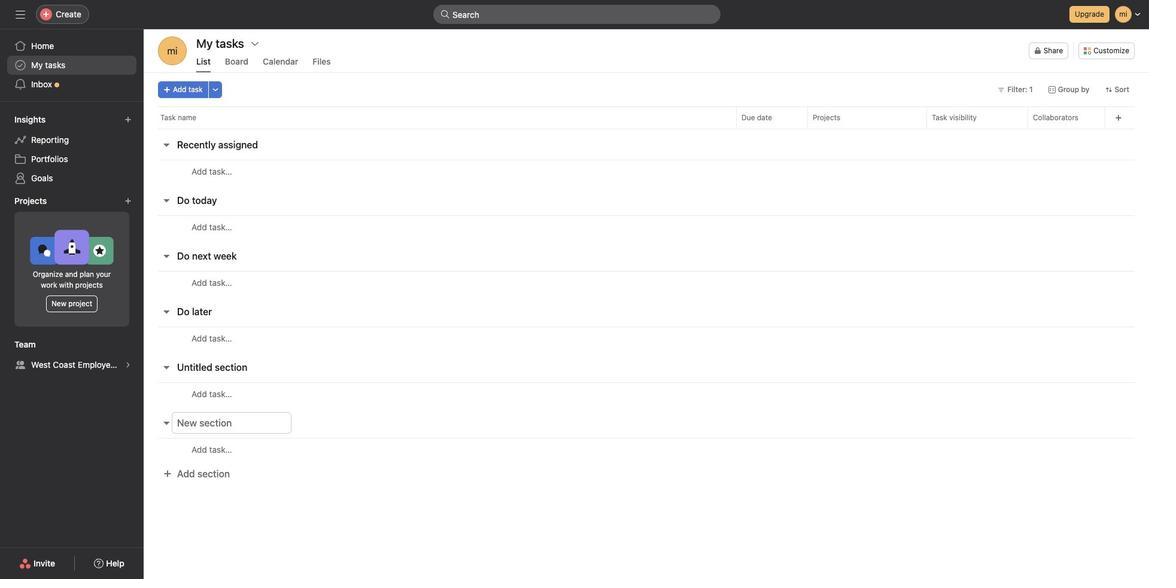 Task type: describe. For each thing, give the bounding box(es) containing it.
insights element
[[0, 109, 144, 190]]

2 collapse task list for this group image from the top
[[162, 196, 171, 205]]

1 collapse task list for this group image from the top
[[162, 140, 171, 150]]

row for first collapse task list for this group icon from the bottom of the page
[[144, 438, 1150, 461]]

5 collapse task list for this group image from the top
[[162, 419, 171, 428]]

Search tasks, projects, and more text field
[[434, 5, 721, 24]]

row for first collapse task list for this group icon from the top of the page
[[144, 160, 1150, 183]]

new insights image
[[125, 116, 132, 123]]

collapse task list for this group image
[[162, 251, 171, 261]]

more actions image
[[212, 86, 219, 93]]

show options image
[[250, 39, 260, 48]]

new project or portfolio image
[[125, 198, 132, 205]]

3 collapse task list for this group image from the top
[[162, 307, 171, 317]]

row for 2nd collapse task list for this group icon from the top
[[144, 216, 1150, 238]]



Task type: locate. For each thing, give the bounding box(es) containing it.
hide sidebar image
[[16, 10, 25, 19]]

4 collapse task list for this group image from the top
[[162, 363, 171, 372]]

teams element
[[0, 334, 144, 377]]

row for collapse task list for this group image
[[144, 271, 1150, 294]]

add field image
[[1115, 114, 1123, 122]]

row
[[144, 107, 1150, 129], [158, 128, 1135, 129], [144, 160, 1150, 183], [144, 216, 1150, 238], [144, 271, 1150, 294], [144, 327, 1150, 350], [144, 383, 1150, 405], [144, 438, 1150, 461]]

prominent image
[[441, 10, 450, 19]]

New section text field
[[172, 413, 292, 434]]

row for fourth collapse task list for this group icon from the top
[[144, 383, 1150, 405]]

view profile settings image
[[158, 37, 187, 65]]

row for 3rd collapse task list for this group icon
[[144, 327, 1150, 350]]

collapse task list for this group image
[[162, 140, 171, 150], [162, 196, 171, 205], [162, 307, 171, 317], [162, 363, 171, 372], [162, 419, 171, 428]]

projects element
[[0, 190, 144, 334]]

None field
[[434, 5, 721, 24]]

see details, west coast employees 2 image
[[125, 362, 132, 369]]

global element
[[0, 29, 144, 101]]



Task type: vqa. For each thing, say whether or not it's contained in the screenshot.
Dashboard Link
no



